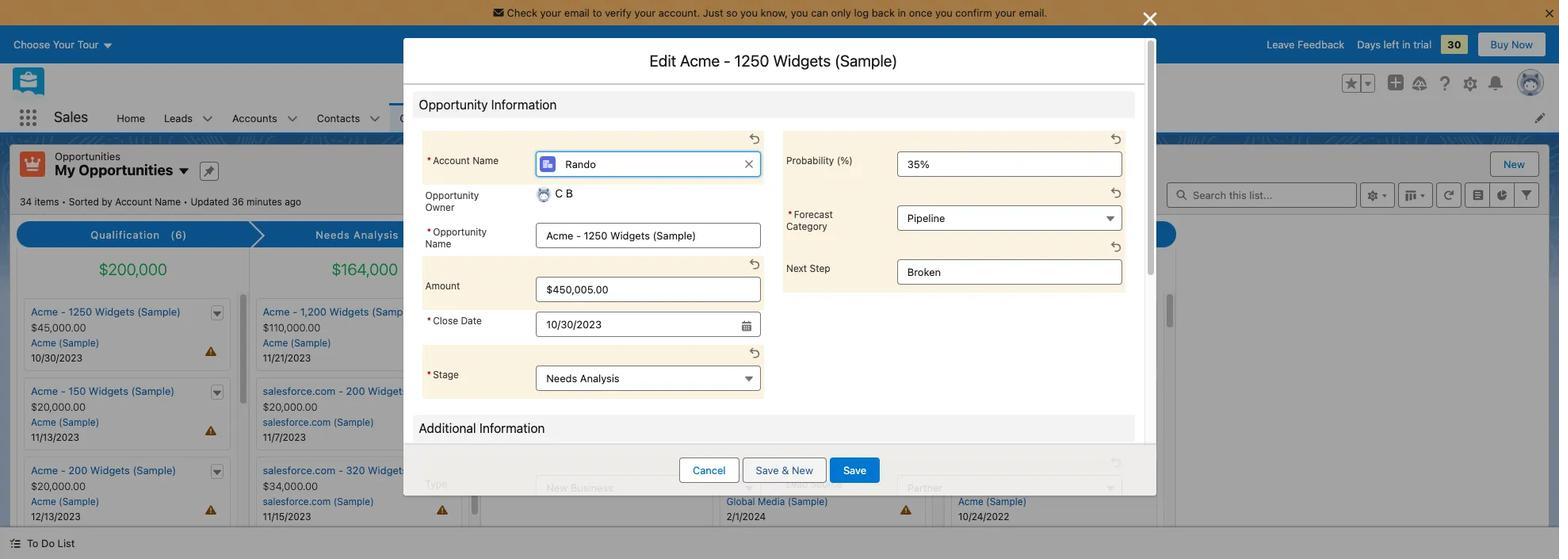 Task type: describe. For each thing, give the bounding box(es) containing it.
- for salesforce.com - 600 widgets (sample)
[[1034, 385, 1039, 397]]

1250 inside my opportunities|opportunities|list view element
[[68, 305, 92, 318]]

* close date
[[427, 315, 482, 327]]

calendar link
[[496, 103, 558, 132]]

* for * close date
[[427, 315, 432, 327]]

acme - 170 widgets (sample) link
[[727, 305, 870, 318]]

my opportunities status
[[20, 195, 191, 207]]

reports link
[[742, 103, 798, 132]]

1 • from the left
[[62, 195, 66, 207]]

global media (sample) link
[[727, 496, 828, 508]]

list containing home
[[107, 103, 1560, 132]]

email
[[564, 6, 590, 19]]

- for acme - 140 widgets (sample) $22,500.00
[[757, 385, 761, 397]]

accounts
[[232, 111, 277, 124]]

3 your from the left
[[995, 6, 1017, 19]]

date
[[461, 315, 482, 327]]

analysis inside button
[[580, 372, 620, 385]]

pipeline
[[908, 212, 946, 224]]

* for * opportunity name
[[427, 226, 432, 238]]

$60,000.00
[[959, 480, 1014, 493]]

ago
[[285, 195, 301, 207]]

opportunities link
[[390, 103, 475, 132]]

left
[[1384, 38, 1400, 51]]

acme (sample) link for acme - 1,200 widgets (sample)
[[263, 337, 331, 349]]

(sample) inside $110,000.00 acme (sample) 11/21/2023
[[291, 337, 331, 349]]

1 salesforce.com (sample) link from the top
[[263, 416, 374, 428]]

needs inside needs analysis button
[[547, 372, 577, 385]]

additional information
[[419, 421, 545, 435]]

- for acme - 650 widgets (sample) $60,000.00 acme (sample) 10/24/2022
[[989, 464, 993, 477]]

salesforce.com - 320 widgets (sample) $34,000.00 salesforce.com (sample) 11/15/2023
[[263, 464, 454, 523]]

acme inside $45,000.00 acme (sample) 10/30/2023
[[31, 337, 56, 349]]

calendar
[[505, 111, 548, 124]]

list
[[58, 537, 75, 550]]

1/15/2024
[[727, 352, 771, 364]]

11/7/2023
[[263, 431, 306, 443]]

$22,500.00
[[727, 401, 782, 413]]

acme - 1,200 widgets (sample)
[[263, 305, 415, 318]]

save for save & new
[[756, 464, 779, 477]]

* account name
[[427, 155, 499, 167]]

contacts link
[[307, 103, 370, 132]]

amount
[[425, 280, 460, 292]]

quotes list item
[[819, 103, 893, 132]]

leads list item
[[155, 103, 223, 132]]

$110,000.00 acme (sample) 11/21/2023
[[263, 321, 331, 364]]

save & new
[[756, 464, 814, 477]]

acme - 1250 widgets (sample)
[[31, 305, 181, 318]]

proposal
[[566, 228, 613, 241]]

list item containing *
[[422, 131, 764, 185]]

widgets for acme - 650 widgets (sample) $60,000.00 acme (sample) 10/24/2022
[[1018, 464, 1058, 477]]

new inside 'save & new' button
[[792, 464, 814, 477]]

salesforce.com - 320 widgets (sample) link
[[263, 464, 454, 477]]

accounts link
[[223, 103, 287, 132]]

text default image for $200,000
[[211, 388, 222, 399]]

10/24/2022
[[959, 511, 1010, 523]]

$20,000.00 for $200,000
[[31, 401, 86, 413]]

widgets for acme - 200 widgets (sample)
[[90, 464, 130, 477]]

stage
[[433, 369, 459, 381]]

Forecast Category, Pipeline button
[[897, 205, 1122, 231]]

acme (sample) link for acme - 1250 widgets (sample)
[[31, 337, 99, 349]]

sorted
[[69, 195, 99, 207]]

contacts
[[317, 111, 360, 124]]

- for acme - 170 widgets (sample) $17,000.00 acme (sample) 1/15/2024
[[757, 305, 761, 318]]

- for acme - 1250 widgets (sample)
[[61, 305, 66, 318]]

needs inside my opportunities|opportunities|list view element
[[316, 228, 350, 241]]

Amount text field
[[536, 277, 761, 302]]

acme - 150 widgets (sample)
[[31, 385, 175, 397]]

$75,000.00
[[959, 401, 1013, 413]]

widgets for salesforce.com - 320 widgets (sample) $34,000.00 salesforce.com (sample) 11/15/2023
[[368, 464, 408, 477]]

widgets for acme - 1250 widgets (sample)
[[95, 305, 135, 318]]

information for opportunity information
[[491, 98, 557, 112]]

(sample) inside $20,000.00 acme (sample) 11/13/2023
[[59, 416, 99, 428]]

close
[[433, 315, 458, 327]]

name inside my opportunities|opportunities|list view element
[[155, 195, 181, 207]]

know,
[[761, 6, 788, 19]]

dashboards
[[654, 111, 712, 124]]

cancel button
[[680, 458, 740, 483]]

* forecast category
[[787, 209, 833, 232]]

acme inside $20,000.00 acme (sample) 11/13/2023
[[31, 416, 56, 428]]

edit acme - 1250 widgets (sample)
[[650, 52, 898, 70]]

home link
[[107, 103, 155, 132]]

acme inside the acme - 140 widgets (sample) $22,500.00
[[727, 385, 754, 397]]

widgets for acme - 170 widgets (sample) $17,000.00 acme (sample) 1/15/2024
[[784, 305, 824, 318]]

opportunity for owner
[[425, 190, 479, 201]]

new inside "new" button
[[1504, 158, 1526, 170]]

my opportunities
[[55, 162, 173, 178]]

list view controls image
[[1361, 182, 1396, 207]]

widgets for acme - 150 widgets (sample)
[[89, 385, 128, 397]]

group containing *
[[425, 312, 761, 337]]

owner
[[425, 201, 455, 213]]

- for acme - 150 widgets (sample)
[[61, 385, 66, 397]]

acme up '$60,000.00'
[[959, 464, 986, 477]]

do
[[41, 537, 55, 550]]

quotes
[[829, 111, 863, 124]]

* stage
[[427, 369, 459, 381]]

sales
[[54, 109, 88, 125]]

account inside list item
[[433, 155, 470, 167]]

acme (sample) link down $17,000.00
[[727, 337, 795, 349]]

11/15/2023
[[263, 511, 311, 523]]

closed
[[1018, 228, 1056, 241]]

text default image for $512,000
[[1138, 388, 1149, 399]]

text default image inside "to do list" button
[[10, 538, 21, 549]]

acme up 1/15/2024
[[727, 337, 752, 349]]

analysis inside my opportunities|opportunities|list view element
[[354, 228, 399, 241]]

$10,000.00 global media (sample) 2/1/2024
[[727, 480, 828, 523]]

acme left 150 in the left bottom of the page
[[31, 385, 58, 397]]

opportunities down 'sales'
[[55, 150, 120, 163]]

acme (sample) link for acme - 200 widgets (sample)
[[31, 496, 99, 508]]

(0)
[[624, 228, 640, 241]]

acme - 140 widgets (sample) $22,500.00
[[727, 385, 871, 413]]

email.
[[1019, 6, 1048, 19]]

acme up $17,000.00
[[727, 305, 754, 318]]

36
[[232, 195, 244, 207]]

by
[[102, 195, 112, 207]]

negotiation
[[790, 228, 853, 241]]

acme inside $110,000.00 acme (sample) 11/21/2023
[[263, 337, 288, 349]]

buy now
[[1491, 38, 1534, 51]]

probability (%)
[[787, 155, 853, 167]]

acme - 1250 widgets (sample) link
[[31, 305, 181, 318]]

34 items • sorted by account name • updated 36 minutes ago
[[20, 195, 301, 207]]

buy now button
[[1478, 32, 1547, 57]]

opportunity information
[[419, 98, 557, 112]]

2/1/2024
[[727, 511, 766, 523]]

to do list
[[27, 537, 75, 550]]

name for * account name
[[473, 155, 499, 167]]

reports list item
[[742, 103, 819, 132]]

3 you from the left
[[936, 6, 953, 19]]

check your email to verify your account. just so you know, you can only log back in once you confirm your email.
[[507, 6, 1048, 19]]

acme up $110,000.00
[[263, 305, 290, 318]]

to do list button
[[0, 527, 84, 559]]

acme - 170 widgets (sample) $17,000.00 acme (sample) 1/15/2024
[[727, 305, 870, 364]]

$164,000
[[332, 260, 398, 278]]

leave feedback
[[1267, 38, 1345, 51]]

account inside my opportunities|opportunities|list view element
[[115, 195, 152, 207]]

days
[[1358, 38, 1381, 51]]

so
[[727, 6, 738, 19]]

salesforce.com for salesforce.com - 600 widgets (sample)
[[959, 385, 1032, 397]]

reports
[[751, 111, 789, 124]]

acme (sample) link for acme - 150 widgets (sample)
[[31, 416, 99, 428]]

leave
[[1267, 38, 1295, 51]]

text default image for $164,000
[[443, 388, 454, 399]]

opportunity inside * opportunity name
[[433, 226, 487, 238]]

(%)
[[837, 155, 853, 167]]

additional
[[419, 421, 476, 435]]

opportunities up the by
[[79, 162, 173, 178]]

calendar list item
[[496, 103, 579, 132]]

* opportunity name
[[425, 226, 487, 250]]

* for * forecast category
[[788, 209, 793, 220]]

dashboards list item
[[645, 103, 742, 132]]

widgets for acme - 1,200 widgets (sample)
[[330, 305, 369, 318]]



Task type: locate. For each thing, give the bounding box(es) containing it.
you right once
[[936, 6, 953, 19]]

(sample) inside $20,000.00 acme (sample) 12/13/2023
[[59, 496, 99, 508]]

to
[[593, 6, 602, 19]]

you right so
[[741, 6, 758, 19]]

$20,000.00 for $164,000
[[263, 401, 318, 413]]

0 vertical spatial account
[[433, 155, 470, 167]]

name up (6) on the top left of page
[[155, 195, 181, 207]]

(6)
[[171, 228, 187, 241]]

12/13/2023
[[31, 511, 81, 523]]

contacts list item
[[307, 103, 390, 132]]

widgets inside the acme - 140 widgets (sample) $22,500.00
[[785, 385, 824, 397]]

global media - 80 widgets (sample) link
[[727, 464, 902, 477]]

minutes
[[247, 195, 282, 207]]

* left close
[[427, 315, 432, 327]]

0 vertical spatial needs
[[316, 228, 350, 241]]

1 horizontal spatial needs analysis
[[547, 372, 620, 385]]

0 horizontal spatial in
[[898, 6, 906, 19]]

$110,000.00
[[263, 321, 321, 334]]

you
[[741, 6, 758, 19], [791, 6, 809, 19], [936, 6, 953, 19]]

global up 2/1/2024
[[727, 496, 755, 508]]

1 vertical spatial account
[[115, 195, 152, 207]]

0 horizontal spatial group
[[425, 312, 761, 337]]

0 vertical spatial global
[[727, 464, 757, 477]]

search... button
[[597, 71, 914, 96]]

new
[[1504, 158, 1526, 170], [792, 464, 814, 477]]

1 horizontal spatial save
[[844, 464, 867, 477]]

2 • from the left
[[183, 195, 188, 207]]

salesforce.com inside $20,000.00 salesforce.com (sample) 11/7/2023
[[263, 416, 331, 428]]

1250 up search... button
[[735, 52, 770, 70]]

2 save from the left
[[844, 464, 867, 477]]

$20,000.00 down 150 in the left bottom of the page
[[31, 401, 86, 413]]

opportunity up "* account name" in the top of the page
[[419, 98, 488, 112]]

select list display image
[[1399, 182, 1434, 207]]

save right 80
[[844, 464, 867, 477]]

1 vertical spatial new
[[792, 464, 814, 477]]

name down owner
[[425, 238, 451, 250]]

acme up 11/13/2023
[[31, 416, 56, 428]]

acme up 11/21/2023
[[263, 337, 288, 349]]

group down days
[[1343, 74, 1376, 93]]

2 salesforce.com (sample) link from the top
[[263, 496, 374, 508]]

acme inside $20,000.00 acme (sample) 12/13/2023
[[31, 496, 56, 508]]

(sample)
[[835, 52, 898, 70], [137, 305, 181, 318], [372, 305, 415, 318], [826, 305, 870, 318], [59, 337, 99, 349], [291, 337, 331, 349], [755, 337, 795, 349], [131, 385, 175, 397], [411, 385, 454, 397], [827, 385, 871, 397], [1107, 385, 1150, 397], [59, 416, 99, 428], [334, 416, 374, 428], [133, 464, 176, 477], [411, 464, 454, 477], [858, 464, 902, 477], [1061, 464, 1104, 477], [59, 496, 99, 508], [334, 496, 374, 508], [788, 496, 828, 508], [987, 496, 1027, 508]]

0 vertical spatial in
[[898, 6, 906, 19]]

- up $20,000.00 salesforce.com (sample) 11/7/2023
[[339, 385, 343, 397]]

-
[[724, 52, 731, 70], [61, 305, 66, 318], [293, 305, 298, 318], [757, 305, 761, 318], [61, 385, 66, 397], [339, 385, 343, 397], [757, 385, 761, 397], [1034, 385, 1039, 397], [61, 464, 66, 477], [339, 464, 343, 477], [792, 464, 797, 477], [989, 464, 993, 477]]

back
[[872, 6, 895, 19]]

- for acme - 200 widgets (sample)
[[61, 464, 66, 477]]

acme up $22,500.00
[[727, 385, 754, 397]]

buy
[[1491, 38, 1509, 51]]

$34,000.00
[[263, 480, 318, 493]]

150
[[68, 385, 86, 397]]

new button
[[1492, 152, 1538, 176]]

* left forecast
[[788, 209, 793, 220]]

- left the 320
[[339, 464, 343, 477]]

name inside * opportunity name
[[425, 238, 451, 250]]

you left can
[[791, 6, 809, 19]]

in right left
[[1403, 38, 1411, 51]]

name
[[473, 155, 499, 167], [155, 195, 181, 207], [425, 238, 451, 250]]

• right items at the left of page
[[62, 195, 66, 207]]

forecasts link
[[579, 103, 645, 132]]

your left email.
[[995, 6, 1017, 19]]

group
[[1343, 74, 1376, 93], [425, 312, 761, 337]]

acme (sample) link down $110,000.00
[[263, 337, 331, 349]]

media inside the $10,000.00 global media (sample) 2/1/2024
[[758, 496, 785, 508]]

save left &
[[756, 464, 779, 477]]

quotes link
[[819, 103, 873, 132]]

1 horizontal spatial needs
[[547, 372, 577, 385]]

0 vertical spatial needs analysis
[[316, 228, 399, 241]]

updated
[[191, 195, 229, 207]]

$20,000.00 inside $20,000.00 acme (sample) 12/13/2023
[[31, 480, 86, 493]]

salesforce.com (sample) link up 11/7/2023
[[263, 416, 374, 428]]

2 vertical spatial name
[[425, 238, 451, 250]]

save
[[756, 464, 779, 477], [844, 464, 867, 477]]

0 horizontal spatial needs
[[316, 228, 350, 241]]

$211,500
[[798, 260, 860, 278]]

global up $10,000.00
[[727, 464, 757, 477]]

* inside * forecast category
[[788, 209, 793, 220]]

your left email
[[540, 6, 562, 19]]

information for additional information
[[480, 421, 545, 435]]

needs analysis list item
[[422, 345, 764, 399]]

acme (sample) link up 11/13/2023
[[31, 416, 99, 428]]

1 you from the left
[[741, 6, 758, 19]]

- up search... button
[[724, 52, 731, 70]]

global
[[727, 464, 757, 477], [727, 496, 755, 508]]

140
[[764, 385, 782, 397]]

(3)
[[410, 228, 426, 241]]

now
[[1512, 38, 1534, 51]]

widgets inside acme - 170 widgets (sample) $17,000.00 acme (sample) 1/15/2024
[[784, 305, 824, 318]]

&
[[782, 464, 789, 477]]

1250 up $45,000.00
[[68, 305, 92, 318]]

1 vertical spatial analysis
[[580, 372, 620, 385]]

0 vertical spatial opportunity
[[419, 98, 488, 112]]

name for * opportunity name
[[425, 238, 451, 250]]

0 vertical spatial information
[[491, 98, 557, 112]]

30
[[1448, 38, 1462, 51]]

closed won
[[1018, 228, 1083, 241]]

1 global from the top
[[727, 464, 757, 477]]

0 horizontal spatial analysis
[[354, 228, 399, 241]]

None text field
[[536, 223, 761, 248], [536, 312, 761, 337], [536, 223, 761, 248], [536, 312, 761, 337]]

account.
[[659, 6, 700, 19]]

1 vertical spatial information
[[480, 421, 545, 435]]

salesforce.com down 11/21/2023
[[263, 385, 336, 397]]

Stage, Needs Analysis button
[[536, 366, 761, 391]]

inverse image
[[1141, 10, 1160, 29]]

amount list item
[[422, 256, 764, 310]]

1 horizontal spatial group
[[1343, 74, 1376, 93]]

2 global from the top
[[727, 496, 755, 508]]

- for acme - 1,200 widgets (sample)
[[293, 305, 298, 318]]

once
[[909, 6, 933, 19]]

next step list item
[[783, 239, 1126, 293]]

$10,000.00
[[727, 480, 780, 493]]

- left the 140
[[757, 385, 761, 397]]

pipeline list item
[[783, 185, 1126, 239]]

salesforce.com up the $34,000.00
[[263, 464, 336, 477]]

1 vertical spatial salesforce.com (sample) link
[[263, 496, 374, 508]]

0 horizontal spatial new
[[792, 464, 814, 477]]

confirm
[[956, 6, 993, 19]]

acme right the edit
[[680, 52, 720, 70]]

Probability (%) text field
[[897, 151, 1122, 177]]

can
[[811, 6, 829, 19]]

0 horizontal spatial 1250
[[68, 305, 92, 318]]

* for * stage
[[427, 369, 432, 381]]

2 horizontal spatial you
[[936, 6, 953, 19]]

dashboards link
[[645, 103, 721, 132]]

Rando text field
[[536, 151, 761, 177]]

1 vertical spatial group
[[425, 312, 761, 337]]

$20,000.00 up 11/7/2023
[[263, 401, 318, 413]]

- up $20,000.00 acme (sample) 12/13/2023
[[61, 464, 66, 477]]

0 horizontal spatial needs analysis
[[316, 228, 399, 241]]

- left the 170
[[757, 305, 761, 318]]

media up $10,000.00
[[760, 464, 789, 477]]

1 horizontal spatial •
[[183, 195, 188, 207]]

information
[[491, 98, 557, 112], [480, 421, 545, 435]]

text default image
[[211, 308, 222, 319], [1138, 308, 1149, 319], [907, 467, 918, 478], [10, 538, 21, 549]]

80
[[800, 464, 813, 477]]

0 vertical spatial new
[[1504, 158, 1526, 170]]

2 horizontal spatial name
[[473, 155, 499, 167]]

next step
[[787, 262, 831, 274]]

list item
[[422, 131, 764, 185], [422, 454, 764, 508], [783, 454, 1126, 508]]

global inside the $10,000.00 global media (sample) 2/1/2024
[[727, 496, 755, 508]]

(sample) inside the $10,000.00 global media (sample) 2/1/2024
[[788, 496, 828, 508]]

1 horizontal spatial your
[[635, 6, 656, 19]]

salesforce.com - 200 widgets (sample)
[[263, 385, 454, 397]]

1 vertical spatial needs analysis
[[547, 372, 620, 385]]

200 up $20,000.00 salesforce.com (sample) 11/7/2023
[[346, 385, 365, 397]]

qualification
[[91, 228, 160, 241]]

salesforce.com (sample) link down the $34,000.00
[[263, 496, 374, 508]]

1 vertical spatial 1250
[[68, 305, 92, 318]]

1 horizontal spatial name
[[425, 238, 451, 250]]

acme
[[680, 52, 720, 70], [31, 305, 58, 318], [263, 305, 290, 318], [727, 305, 754, 318], [31, 337, 56, 349], [263, 337, 288, 349], [727, 337, 752, 349], [31, 385, 58, 397], [727, 385, 754, 397], [31, 416, 56, 428], [31, 464, 58, 477], [959, 464, 986, 477], [31, 496, 56, 508], [959, 496, 984, 508]]

1 vertical spatial needs
[[547, 372, 577, 385]]

save for save
[[844, 464, 867, 477]]

feedback
[[1298, 38, 1345, 51]]

acme up 10/24/2022
[[959, 496, 984, 508]]

- left 150 in the left bottom of the page
[[61, 385, 66, 397]]

acme - 150 widgets (sample) link
[[31, 385, 175, 397]]

• left the updated on the top left
[[183, 195, 188, 207]]

1 horizontal spatial 1250
[[735, 52, 770, 70]]

2 you from the left
[[791, 6, 809, 19]]

1 horizontal spatial in
[[1403, 38, 1411, 51]]

- left the 650
[[989, 464, 993, 477]]

(sample) inside the acme - 140 widgets (sample) $22,500.00
[[827, 385, 871, 397]]

1 horizontal spatial new
[[1504, 158, 1526, 170]]

0 vertical spatial media
[[760, 464, 789, 477]]

200
[[346, 385, 365, 397], [68, 464, 87, 477]]

1,200
[[300, 305, 327, 318]]

0 horizontal spatial 200
[[68, 464, 87, 477]]

1 horizontal spatial you
[[791, 6, 809, 19]]

* left stage at the left bottom of page
[[427, 369, 432, 381]]

0 vertical spatial analysis
[[354, 228, 399, 241]]

- up $45,000.00
[[61, 305, 66, 318]]

forecasts
[[588, 111, 635, 124]]

* inside needs analysis list item
[[427, 369, 432, 381]]

name up opportunity owner
[[473, 155, 499, 167]]

* inside * opportunity name
[[427, 226, 432, 238]]

acme up 12/13/2023
[[31, 496, 56, 508]]

1 vertical spatial name
[[155, 195, 181, 207]]

2 vertical spatial opportunity
[[433, 226, 487, 238]]

widgets for salesforce.com - 600 widgets (sample)
[[1064, 385, 1104, 397]]

0 horizontal spatial your
[[540, 6, 562, 19]]

0 vertical spatial name
[[473, 155, 499, 167]]

* down "opportunities" link
[[427, 155, 432, 167]]

- right &
[[792, 464, 797, 477]]

acme (sample) link
[[31, 337, 99, 349], [263, 337, 331, 349], [727, 337, 795, 349], [31, 416, 99, 428], [31, 496, 99, 508], [959, 496, 1027, 508]]

0 horizontal spatial account
[[115, 195, 152, 207]]

in right back
[[898, 6, 906, 19]]

salesforce.com for salesforce.com - 200 widgets (sample)
[[263, 385, 336, 397]]

1 vertical spatial 200
[[68, 464, 87, 477]]

global media - 80 widgets (sample)
[[727, 464, 902, 477]]

11/21/2023
[[263, 352, 311, 364]]

days left in trial
[[1358, 38, 1432, 51]]

1 vertical spatial global
[[727, 496, 755, 508]]

$45,000.00 acme (sample) 10/30/2023
[[31, 321, 99, 364]]

$20,000.00 inside $20,000.00 salesforce.com (sample) 11/7/2023
[[263, 401, 318, 413]]

1 your from the left
[[540, 6, 562, 19]]

acme (sample) link down $45,000.00
[[31, 337, 99, 349]]

11/13/2023
[[31, 431, 79, 443]]

* inside group
[[427, 315, 432, 327]]

Search My Opportunities list view. search field
[[1167, 182, 1358, 207]]

0 horizontal spatial save
[[756, 464, 779, 477]]

salesforce.com up $75,000.00
[[959, 385, 1032, 397]]

1 horizontal spatial analysis
[[580, 372, 620, 385]]

opportunity down opportunity owner
[[433, 226, 487, 238]]

salesforce.com for salesforce.com - 320 widgets (sample) $34,000.00 salesforce.com (sample) 11/15/2023
[[263, 464, 336, 477]]

0 vertical spatial group
[[1343, 74, 1376, 93]]

1 vertical spatial in
[[1403, 38, 1411, 51]]

salesforce.com - 200 widgets (sample) link
[[263, 385, 454, 397]]

opportunity for information
[[419, 98, 488, 112]]

None search field
[[1167, 182, 1358, 207]]

1 vertical spatial media
[[758, 496, 785, 508]]

media down $10,000.00
[[758, 496, 785, 508]]

widgets inside salesforce.com - 320 widgets (sample) $34,000.00 salesforce.com (sample) 11/15/2023
[[368, 464, 408, 477]]

1 horizontal spatial 200
[[346, 385, 365, 397]]

* for * account name
[[427, 155, 432, 167]]

media
[[760, 464, 789, 477], [758, 496, 785, 508]]

salesforce.com up 11/7/2023
[[263, 416, 331, 428]]

200 up $20,000.00 acme (sample) 12/13/2023
[[68, 464, 87, 477]]

save & new button
[[743, 458, 827, 483]]

0 vertical spatial salesforce.com (sample) link
[[263, 416, 374, 428]]

1 save from the left
[[756, 464, 779, 477]]

widgets for salesforce.com - 200 widgets (sample)
[[368, 385, 408, 397]]

only
[[832, 6, 852, 19]]

account up opportunity owner
[[433, 155, 470, 167]]

* right (3)
[[427, 226, 432, 238]]

0 horizontal spatial you
[[741, 6, 758, 19]]

$200,000
[[99, 260, 167, 278]]

1 vertical spatial opportunity
[[425, 190, 479, 201]]

- left 600
[[1034, 385, 1039, 397]]

category
[[787, 220, 828, 232]]

0 horizontal spatial •
[[62, 195, 66, 207]]

2 horizontal spatial your
[[995, 6, 1017, 19]]

* inside list item
[[427, 155, 432, 167]]

$512,000
[[1028, 260, 1093, 278]]

verify
[[605, 6, 632, 19]]

widgets for acme - 140 widgets (sample) $22,500.00
[[785, 385, 824, 397]]

opportunities inside list item
[[400, 111, 466, 124]]

acme up $45,000.00
[[31, 305, 58, 318]]

- for salesforce.com - 320 widgets (sample) $34,000.00 salesforce.com (sample) 11/15/2023
[[339, 464, 343, 477]]

log
[[854, 6, 869, 19]]

your
[[540, 6, 562, 19], [635, 6, 656, 19], [995, 6, 1017, 19]]

opportunity down "* account name" in the top of the page
[[425, 190, 479, 201]]

account right the by
[[115, 195, 152, 207]]

- up $110,000.00
[[293, 305, 298, 318]]

salesforce.com - 600 widgets (sample)
[[959, 385, 1150, 397]]

opportunities list item
[[390, 103, 496, 132]]

$17,000.00
[[727, 321, 779, 334]]

your right verify
[[635, 6, 656, 19]]

1 horizontal spatial account
[[433, 155, 470, 167]]

to
[[27, 537, 38, 550]]

$20,000.00 inside $20,000.00 acme (sample) 11/13/2023
[[31, 401, 86, 413]]

salesforce.com down the $34,000.00
[[263, 496, 331, 508]]

needs analysis inside needs analysis button
[[547, 372, 620, 385]]

list
[[107, 103, 1560, 132]]

needs analysis inside my opportunities|opportunities|list view element
[[316, 228, 399, 241]]

(sample) inside $20,000.00 salesforce.com (sample) 11/7/2023
[[334, 416, 374, 428]]

group down amount list item
[[425, 312, 761, 337]]

(sample) inside $45,000.00 acme (sample) 10/30/2023
[[59, 337, 99, 349]]

name inside list item
[[473, 155, 499, 167]]

widgets inside the acme - 650 widgets (sample) $60,000.00 acme (sample) 10/24/2022
[[1018, 464, 1058, 477]]

- inside the acme - 140 widgets (sample) $22,500.00
[[757, 385, 761, 397]]

won
[[1059, 228, 1083, 241]]

- inside salesforce.com - 320 widgets (sample) $34,000.00 salesforce.com (sample) 11/15/2023
[[339, 464, 343, 477]]

just
[[703, 6, 724, 19]]

acme up 10/30/2023
[[31, 337, 56, 349]]

opportunities up "* account name" in the top of the page
[[400, 111, 466, 124]]

0 vertical spatial 1250
[[735, 52, 770, 70]]

2 your from the left
[[635, 6, 656, 19]]

$20,000.00 up 12/13/2023
[[31, 480, 86, 493]]

items
[[35, 195, 59, 207]]

- inside acme - 170 widgets (sample) $17,000.00 acme (sample) 1/15/2024
[[757, 305, 761, 318]]

320
[[346, 464, 365, 477]]

200 for salesforce.com
[[346, 385, 365, 397]]

acme down 11/13/2023
[[31, 464, 58, 477]]

accounts list item
[[223, 103, 307, 132]]

- inside the acme - 650 widgets (sample) $60,000.00 acme (sample) 10/24/2022
[[989, 464, 993, 477]]

salesforce.com (sample) link
[[263, 416, 374, 428], [263, 496, 374, 508]]

probability (%) list item
[[783, 131, 1126, 185]]

0 vertical spatial 200
[[346, 385, 365, 397]]

opportunity
[[419, 98, 488, 112], [425, 190, 479, 201], [433, 226, 487, 238]]

acme (sample) link down '$60,000.00'
[[959, 496, 1027, 508]]

text default image
[[443, 308, 454, 319], [211, 388, 222, 399], [443, 388, 454, 399], [1138, 388, 1149, 399], [211, 467, 222, 478]]

Next Step text field
[[897, 259, 1122, 285]]

acme (sample) link up 12/13/2023
[[31, 496, 99, 508]]

0 horizontal spatial name
[[155, 195, 181, 207]]

save button
[[830, 458, 880, 483]]

200 for acme
[[68, 464, 87, 477]]

- for salesforce.com - 200 widgets (sample)
[[339, 385, 343, 397]]

$20,000.00 acme (sample) 11/13/2023
[[31, 401, 99, 443]]

my opportunities|opportunities|list view element
[[10, 144, 1550, 559]]

none search field inside my opportunities|opportunities|list view element
[[1167, 182, 1358, 207]]



Task type: vqa. For each thing, say whether or not it's contained in the screenshot.
IS
no



